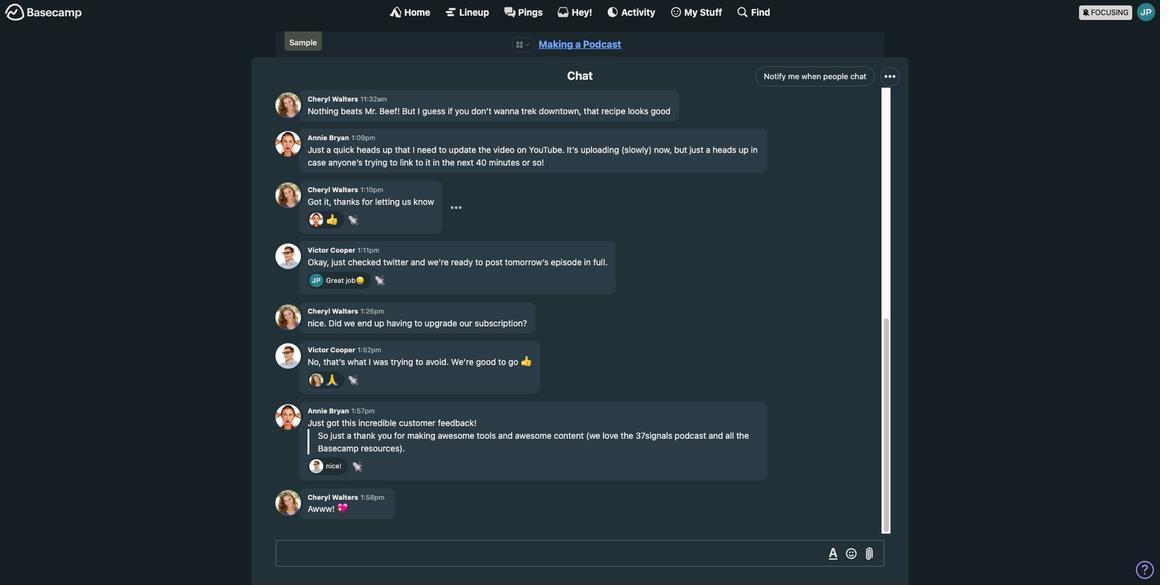 Task type: vqa. For each thing, say whether or not it's contained in the screenshot.
Tim Burton, Rogue Enterprises image
no



Task type: describe. For each thing, give the bounding box(es) containing it.
video
[[494, 145, 515, 155]]

victor cooper image for great job😀
[[276, 244, 301, 269]]

the up 40
[[479, 145, 491, 155]]

tomorrow's
[[505, 257, 549, 267]]

2 cheryl from the top
[[308, 185, 330, 193]]

it
[[426, 157, 431, 168]]

the left next
[[442, 157, 455, 168]]

1:10pm
[[361, 185, 383, 193]]

just inside the victor cooper 1:11pm okay, just checked twitter and we're ready to post tomorrow's episode in full.
[[332, 257, 346, 267]]

avoid.
[[426, 357, 449, 367]]

if
[[448, 106, 453, 116]]

just inside the annie bryan 1:57pm just got this incredible customer feedback! so just a thank you for making awesome tools and awesome content             (we love the 37signals podcast and all the basecamp resources).
[[331, 430, 345, 441]]

letting
[[375, 196, 400, 207]]

content
[[554, 430, 584, 441]]

lineup link
[[445, 6, 489, 18]]

or
[[522, 157, 530, 168]]

thank
[[354, 430, 376, 441]]

1:52pm link
[[358, 346, 382, 354]]

but
[[402, 106, 416, 116]]

victor for 🙏
[[308, 346, 329, 354]]

(we
[[586, 430, 601, 441]]

got
[[327, 418, 340, 428]]

but
[[675, 145, 688, 155]]

focusing button
[[1080, 0, 1161, 24]]

quick
[[334, 145, 355, 155]]

main element
[[0, 0, 1161, 24]]

james p. boosted the chat with 'great job😀' element
[[308, 272, 371, 289]]

nothing
[[308, 106, 339, 116]]

it's
[[567, 145, 579, 155]]

cheryl walters image for got it, thanks for letting us know
[[276, 183, 301, 208]]

making a podcast link
[[539, 39, 622, 50]]

case
[[308, 157, 326, 168]]

1:11pm link
[[358, 246, 379, 254]]

the right all
[[737, 430, 749, 441]]

good inside cheryl walters 11:32am nothing beats mr. beef! but i guess if you don't wanna trek downtown, that recipe looks good
[[651, 106, 671, 116]]

11:32am link
[[361, 95, 387, 103]]

subscription?
[[475, 318, 527, 328]]

sample element
[[285, 31, 322, 51]]

sample
[[289, 38, 317, 47]]

cheryl walters image for awww! 💖
[[276, 490, 301, 516]]

awww!
[[308, 504, 335, 514]]

my
[[685, 6, 698, 17]]

we're
[[451, 357, 474, 367]]

2 horizontal spatial in
[[751, 145, 758, 155]]

you inside the annie bryan 1:57pm just got this incredible customer feedback! so just a thank you for making awesome tools and awesome content             (we love the 37signals podcast and all the basecamp resources).
[[378, 430, 392, 441]]

what
[[348, 357, 367, 367]]

feedback!
[[438, 418, 477, 428]]

episode
[[551, 257, 582, 267]]

1:57pm
[[352, 407, 375, 415]]

downtown,
[[539, 106, 582, 116]]

i inside the annie bryan 1:09pm just a quick heads up that i need to update the video on youtube. it's uploading (slowly) now, but just a heads up in case             anyone's trying to link to it in the next 40 minutes or so!
[[413, 145, 415, 155]]

victor c. boosted the chat with 'nice!' element
[[308, 458, 348, 475]]

💖
[[337, 504, 348, 514]]

guess
[[422, 106, 446, 116]]

annie b. boosted the chat with '👍' element
[[308, 211, 344, 228]]

trek
[[522, 106, 537, 116]]

to left it
[[416, 157, 424, 168]]

need
[[417, 145, 437, 155]]

11:32am
[[361, 95, 387, 103]]

link
[[400, 157, 413, 168]]

update
[[449, 145, 476, 155]]

victor cooper image
[[310, 460, 323, 473]]

a inside the annie bryan 1:57pm just got this incredible customer feedback! so just a thank you for making awesome tools and awesome content             (we love the 37signals podcast and all the basecamp resources).
[[347, 430, 352, 441]]

bryan for this
[[329, 407, 349, 415]]

it,
[[324, 196, 332, 207]]

wanna
[[494, 106, 519, 116]]

0 vertical spatial 👍
[[326, 214, 338, 225]]

youtube.
[[529, 145, 565, 155]]

cheryl w. boosted the chat with '🙏' element
[[308, 372, 344, 389]]

looks
[[628, 106, 649, 116]]

to left go
[[499, 357, 506, 367]]

beats
[[341, 106, 363, 116]]

notify me when people chat
[[764, 71, 867, 81]]

to left link
[[390, 157, 398, 168]]

1:11pm element
[[358, 246, 379, 254]]

0 horizontal spatial cheryl walters image
[[276, 92, 301, 118]]

to right need
[[439, 145, 447, 155]]

making a podcast
[[539, 39, 622, 50]]

stuff
[[700, 6, 723, 17]]

victor for great job😀
[[308, 246, 329, 254]]

up for update
[[383, 145, 393, 155]]

just for got
[[308, 418, 324, 428]]

great
[[326, 276, 344, 284]]

1:09pm
[[352, 134, 375, 142]]

hey!
[[572, 6, 593, 17]]

walters for 💖
[[332, 493, 358, 501]]

james peterson image
[[1138, 3, 1156, 21]]

to inside the victor cooper 1:11pm okay, just checked twitter and we're ready to post tomorrow's episode in full.
[[476, 257, 483, 267]]

cheryl for nothing
[[308, 95, 330, 103]]

annie bryan image
[[276, 131, 301, 157]]

that's
[[324, 357, 345, 367]]

beef!
[[380, 106, 400, 116]]

tools
[[477, 430, 496, 441]]

1:11pm
[[358, 246, 379, 254]]

nice.
[[308, 318, 327, 328]]

annie for a
[[308, 134, 327, 142]]

0 horizontal spatial annie bryan image
[[276, 404, 301, 430]]

i inside victor cooper 1:52pm no, that's what i was trying to avoid. we're good to go 👍
[[369, 357, 371, 367]]

great job😀
[[326, 276, 364, 284]]

so
[[318, 430, 328, 441]]

1 heads from the left
[[357, 145, 381, 155]]

just inside the annie bryan 1:09pm just a quick heads up that i need to update the video on youtube. it's uploading (slowly) now, but just a heads up in case             anyone's trying to link to it in the next 40 minutes or so!
[[690, 145, 704, 155]]

2 walters from the top
[[332, 185, 358, 193]]

when
[[802, 71, 822, 81]]

40
[[476, 157, 487, 168]]

1:26pm element
[[361, 307, 384, 315]]

checked
[[348, 257, 381, 267]]

cheryl walters 1:26pm nice. did we end up having to upgrade our subscription?
[[308, 307, 527, 328]]

trying inside the annie bryan 1:09pm just a quick heads up that i need to update the video on youtube. it's uploading (slowly) now, but just a heads up in case             anyone's trying to link to it in the next 40 minutes or so!
[[365, 157, 388, 168]]

👍 inside victor cooper 1:52pm no, that's what i was trying to avoid. we're good to go 👍
[[521, 357, 532, 367]]

me
[[789, 71, 800, 81]]

1:09pm link
[[352, 134, 375, 142]]

this
[[342, 418, 356, 428]]

james peterson image
[[310, 274, 323, 287]]

1:58pm link
[[361, 493, 385, 501]]

activity link
[[607, 6, 656, 18]]



Task type: locate. For each thing, give the bounding box(es) containing it.
1 vertical spatial victor
[[308, 346, 329, 354]]

hey! button
[[558, 6, 593, 18]]

cheryl up nice.
[[308, 307, 330, 315]]

go
[[509, 357, 519, 367]]

1 horizontal spatial awesome
[[515, 430, 552, 441]]

us
[[402, 196, 411, 207]]

1 vertical spatial annie bryan image
[[276, 404, 301, 430]]

cooper up that's
[[331, 346, 356, 354]]

0 vertical spatial trying
[[365, 157, 388, 168]]

cheryl walters 11:32am nothing beats mr. beef! but i guess if you don't wanna trek downtown, that recipe looks good
[[308, 95, 671, 116]]

1 vertical spatial in
[[433, 157, 440, 168]]

1:57pm link
[[352, 407, 375, 415]]

2 horizontal spatial and
[[709, 430, 724, 441]]

twitter
[[383, 257, 409, 267]]

cooper for 🙏
[[331, 346, 356, 354]]

1 cheryl walters image from the top
[[276, 183, 301, 208]]

we
[[344, 318, 355, 328]]

bryan for quick
[[329, 134, 349, 142]]

1 cooper from the top
[[331, 246, 356, 254]]

in inside the victor cooper 1:11pm okay, just checked twitter and we're ready to post tomorrow's episode in full.
[[584, 257, 591, 267]]

walters inside cheryl walters 1:58pm awww! 💖
[[332, 493, 358, 501]]

1 horizontal spatial that
[[584, 106, 599, 116]]

0 horizontal spatial for
[[362, 196, 373, 207]]

3 cheryl from the top
[[308, 307, 330, 315]]

resources).
[[361, 443, 405, 453]]

thanks
[[334, 196, 360, 207]]

just up the so
[[308, 418, 324, 428]]

👍 down 'it,'
[[326, 214, 338, 225]]

victor cooper image for 🙏
[[276, 343, 301, 369]]

up for subscription?
[[375, 318, 384, 328]]

0 horizontal spatial you
[[378, 430, 392, 441]]

0 horizontal spatial 👍
[[326, 214, 338, 225]]

1:52pm
[[358, 346, 382, 354]]

0 vertical spatial good
[[651, 106, 671, 116]]

victor cooper image
[[276, 244, 301, 269], [276, 343, 301, 369]]

3 walters from the top
[[332, 307, 358, 315]]

0 vertical spatial in
[[751, 145, 758, 155]]

i right but
[[418, 106, 420, 116]]

that inside cheryl walters 11:32am nothing beats mr. beef! but i guess if you don't wanna trek downtown, that recipe looks good
[[584, 106, 599, 116]]

1 victor cooper image from the top
[[276, 244, 301, 269]]

pings button
[[504, 6, 543, 18]]

walters up we
[[332, 307, 358, 315]]

that left recipe
[[584, 106, 599, 116]]

awesome down the feedback!
[[438, 430, 475, 441]]

that
[[584, 106, 599, 116], [395, 145, 411, 155]]

trying up 1:10pm link
[[365, 157, 388, 168]]

2 just from the top
[[308, 418, 324, 428]]

making
[[408, 430, 436, 441]]

for up resources).
[[394, 430, 405, 441]]

just for a
[[308, 145, 324, 155]]

cheryl up awww!
[[308, 493, 330, 501]]

1:58pm
[[361, 493, 385, 501]]

0 vertical spatial victor
[[308, 246, 329, 254]]

people
[[824, 71, 849, 81]]

cheryl for nice.
[[308, 307, 330, 315]]

0 vertical spatial cheryl walters image
[[276, 92, 301, 118]]

0 horizontal spatial good
[[476, 357, 496, 367]]

focusing
[[1092, 8, 1129, 17]]

bryan inside the annie bryan 1:57pm just got this incredible customer feedback! so just a thank you for making awesome tools and awesome content             (we love the 37signals podcast and all the basecamp resources).
[[329, 407, 349, 415]]

upgrade
[[425, 318, 457, 328]]

podcast
[[583, 39, 622, 50]]

victor inside the victor cooper 1:11pm okay, just checked twitter and we're ready to post tomorrow's episode in full.
[[308, 246, 329, 254]]

walters up 💖
[[332, 493, 358, 501]]

awesome left content
[[515, 430, 552, 441]]

1 vertical spatial annie
[[308, 407, 327, 415]]

just inside the annie bryan 1:57pm just got this incredible customer feedback! so just a thank you for making awesome tools and awesome content             (we love the 37signals podcast and all the basecamp resources).
[[308, 418, 324, 428]]

0 horizontal spatial awesome
[[438, 430, 475, 441]]

and left all
[[709, 430, 724, 441]]

0 vertical spatial bryan
[[329, 134, 349, 142]]

trying inside victor cooper 1:52pm no, that's what i was trying to avoid. we're good to go 👍
[[391, 357, 413, 367]]

and inside the victor cooper 1:11pm okay, just checked twitter and we're ready to post tomorrow's episode in full.
[[411, 257, 426, 267]]

cheryl for awww!
[[308, 493, 330, 501]]

cheryl up got
[[308, 185, 330, 193]]

0 vertical spatial victor cooper image
[[276, 244, 301, 269]]

i inside cheryl walters 11:32am nothing beats mr. beef! but i guess if you don't wanna trek downtown, that recipe looks good
[[418, 106, 420, 116]]

2 vertical spatial in
[[584, 257, 591, 267]]

just up "great"
[[332, 257, 346, 267]]

victor cooper 1:11pm okay, just checked twitter and we're ready to post tomorrow's episode in full.
[[308, 246, 608, 267]]

0 vertical spatial annie bryan image
[[310, 213, 323, 226]]

2 horizontal spatial i
[[418, 106, 420, 116]]

1 vertical spatial cheryl walters image
[[276, 304, 301, 330]]

bryan up got
[[329, 407, 349, 415]]

1 horizontal spatial heads
[[713, 145, 737, 155]]

4 walters from the top
[[332, 493, 358, 501]]

i left the was
[[369, 357, 371, 367]]

cheryl
[[308, 95, 330, 103], [308, 185, 330, 193], [308, 307, 330, 315], [308, 493, 330, 501]]

annie bryan image inside annie b. boosted the chat with '👍' element
[[310, 213, 323, 226]]

nice!
[[326, 462, 342, 470]]

1:26pm
[[361, 307, 384, 315]]

for
[[362, 196, 373, 207], [394, 430, 405, 441]]

cheryl up nothing
[[308, 95, 330, 103]]

0 horizontal spatial trying
[[365, 157, 388, 168]]

None text field
[[276, 540, 885, 567]]

1 vertical spatial that
[[395, 145, 411, 155]]

bryan
[[329, 134, 349, 142], [329, 407, 349, 415]]

2 heads from the left
[[713, 145, 737, 155]]

victor up no,
[[308, 346, 329, 354]]

1 vertical spatial good
[[476, 357, 496, 367]]

victor cooper image left okay, in the top of the page
[[276, 244, 301, 269]]

0 vertical spatial i
[[418, 106, 420, 116]]

my stuff
[[685, 6, 723, 17]]

0 vertical spatial cooper
[[331, 246, 356, 254]]

got
[[308, 196, 322, 207]]

good inside victor cooper 1:52pm no, that's what i was trying to avoid. we're good to go 👍
[[476, 357, 496, 367]]

lineup
[[460, 6, 489, 17]]

annie up got
[[308, 407, 327, 415]]

and left we're
[[411, 257, 426, 267]]

0 vertical spatial for
[[362, 196, 373, 207]]

0 horizontal spatial in
[[433, 157, 440, 168]]

just right "but"
[[690, 145, 704, 155]]

1 vertical spatial bryan
[[329, 407, 349, 415]]

1 vertical spatial 👍
[[521, 357, 532, 367]]

1 horizontal spatial and
[[498, 430, 513, 441]]

switch accounts image
[[5, 3, 82, 22]]

1:57pm element
[[352, 407, 375, 415]]

2 victor cooper image from the top
[[276, 343, 301, 369]]

victor cooper image left no,
[[276, 343, 301, 369]]

1 horizontal spatial in
[[584, 257, 591, 267]]

good right we're
[[476, 357, 496, 367]]

having
[[387, 318, 412, 328]]

you inside cheryl walters 11:32am nothing beats mr. beef! but i guess if you don't wanna trek downtown, that recipe looks good
[[455, 106, 469, 116]]

the right love
[[621, 430, 634, 441]]

know
[[414, 196, 434, 207]]

i left need
[[413, 145, 415, 155]]

don't
[[472, 106, 492, 116]]

in
[[751, 145, 758, 155], [433, 157, 440, 168], [584, 257, 591, 267]]

1 vertical spatial cheryl walters image
[[310, 374, 323, 387]]

annie
[[308, 134, 327, 142], [308, 407, 327, 415]]

just up 'case'
[[308, 145, 324, 155]]

annie bryan image down got
[[310, 213, 323, 226]]

🙏
[[326, 374, 338, 385]]

2 awesome from the left
[[515, 430, 552, 441]]

annie up 'case'
[[308, 134, 327, 142]]

1 vertical spatial just
[[308, 418, 324, 428]]

a right making
[[576, 39, 581, 50]]

1 cheryl from the top
[[308, 95, 330, 103]]

breadcrumb element
[[276, 31, 885, 58]]

cheryl walters image left nice.
[[276, 304, 301, 330]]

cheryl walters image left nothing
[[276, 92, 301, 118]]

1 horizontal spatial 👍
[[521, 357, 532, 367]]

2 cheryl walters image from the top
[[276, 304, 301, 330]]

annie inside the annie bryan 1:09pm just a quick heads up that i need to update the video on youtube. it's uploading (slowly) now, but just a heads up in case             anyone's trying to link to it in the next 40 minutes or so!
[[308, 134, 327, 142]]

victor cooper 1:52pm no, that's what i was trying to avoid. we're good to go 👍
[[308, 346, 532, 367]]

that inside the annie bryan 1:09pm just a quick heads up that i need to update the video on youtube. it's uploading (slowly) now, but just a heads up in case             anyone's trying to link to it in the next 40 minutes or so!
[[395, 145, 411, 155]]

on
[[517, 145, 527, 155]]

my stuff button
[[670, 6, 723, 18]]

1:26pm link
[[361, 307, 384, 315]]

we're
[[428, 257, 449, 267]]

to left the post
[[476, 257, 483, 267]]

0 vertical spatial annie
[[308, 134, 327, 142]]

1 awesome from the left
[[438, 430, 475, 441]]

ready
[[451, 257, 473, 267]]

a left the quick
[[327, 145, 331, 155]]

walters for beats
[[332, 95, 358, 103]]

just up the basecamp
[[331, 430, 345, 441]]

awesome
[[438, 430, 475, 441], [515, 430, 552, 441]]

2 vertical spatial just
[[331, 430, 345, 441]]

2 bryan from the top
[[329, 407, 349, 415]]

notify me when people chat link
[[756, 67, 875, 86]]

1 vertical spatial you
[[378, 430, 392, 441]]

just inside the annie bryan 1:09pm just a quick heads up that i need to update the video on youtube. it's uploading (slowly) now, but just a heads up in case             anyone's trying to link to it in the next 40 minutes or so!
[[308, 145, 324, 155]]

0 vertical spatial that
[[584, 106, 599, 116]]

just
[[308, 145, 324, 155], [308, 418, 324, 428]]

walters inside the cheryl walters 1:26pm nice. did we end up having to upgrade our subscription?
[[332, 307, 358, 315]]

cheryl inside the cheryl walters 1:26pm nice. did we end up having to upgrade our subscription?
[[308, 307, 330, 315]]

walters up beats
[[332, 95, 358, 103]]

annie bryan 1:57pm just got this incredible customer feedback! so just a thank you for making awesome tools and awesome content             (we love the 37signals podcast and all the basecamp resources).
[[308, 407, 749, 453]]

1 horizontal spatial trying
[[391, 357, 413, 367]]

that up link
[[395, 145, 411, 155]]

2 victor from the top
[[308, 346, 329, 354]]

1 walters from the top
[[332, 95, 358, 103]]

for down 1:10pm element
[[362, 196, 373, 207]]

11:32am element
[[361, 95, 387, 103]]

1 just from the top
[[308, 145, 324, 155]]

to right having
[[415, 318, 423, 328]]

find button
[[737, 6, 771, 18]]

cooper up checked
[[331, 246, 356, 254]]

1 vertical spatial just
[[332, 257, 346, 267]]

1 horizontal spatial cheryl walters image
[[310, 374, 323, 387]]

bryan inside the annie bryan 1:09pm just a quick heads up that i need to update the video on youtube. it's uploading (slowly) now, but just a heads up in case             anyone's trying to link to it in the next 40 minutes or so!
[[329, 134, 349, 142]]

👍 right go
[[521, 357, 532, 367]]

37signals
[[636, 430, 673, 441]]

trying
[[365, 157, 388, 168], [391, 357, 413, 367]]

cheryl walters image
[[276, 183, 301, 208], [276, 304, 301, 330], [276, 490, 301, 516]]

all
[[726, 430, 735, 441]]

cooper inside the victor cooper 1:11pm okay, just checked twitter and we're ready to post tomorrow's episode in full.
[[331, 246, 356, 254]]

1:10pm link
[[361, 185, 383, 193]]

victor up okay, in the top of the page
[[308, 246, 329, 254]]

a
[[576, 39, 581, 50], [327, 145, 331, 155], [706, 145, 711, 155], [347, 430, 352, 441]]

cheryl walters image left "🙏" at the left of the page
[[310, 374, 323, 387]]

victor
[[308, 246, 329, 254], [308, 346, 329, 354]]

1 vertical spatial i
[[413, 145, 415, 155]]

2 vertical spatial i
[[369, 357, 371, 367]]

1 vertical spatial trying
[[391, 357, 413, 367]]

walters for did
[[332, 307, 358, 315]]

pings
[[518, 6, 543, 17]]

to left avoid.
[[416, 357, 424, 367]]

1 victor from the top
[[308, 246, 329, 254]]

annie inside the annie bryan 1:57pm just got this incredible customer feedback! so just a thank you for making awesome tools and awesome content             (we love the 37signals podcast and all the basecamp resources).
[[308, 407, 327, 415]]

cooper inside victor cooper 1:52pm no, that's what i was trying to avoid. we're good to go 👍
[[331, 346, 356, 354]]

annie bryan image left got
[[276, 404, 301, 430]]

job😀
[[346, 276, 364, 284]]

so!
[[533, 157, 544, 168]]

annie bryan image
[[310, 213, 323, 226], [276, 404, 301, 430]]

3 cheryl walters image from the top
[[276, 490, 301, 516]]

2 cooper from the top
[[331, 346, 356, 354]]

bryan up the quick
[[329, 134, 349, 142]]

cheryl walters image inside cheryl w. boosted the chat with '🙏' element
[[310, 374, 323, 387]]

2 vertical spatial cheryl walters image
[[276, 490, 301, 516]]

you up resources).
[[378, 430, 392, 441]]

walters inside cheryl walters 11:32am nothing beats mr. beef! but i guess if you don't wanna trek downtown, that recipe looks good
[[332, 95, 358, 103]]

you right if at the top left of page
[[455, 106, 469, 116]]

0 vertical spatial just
[[308, 145, 324, 155]]

0 horizontal spatial that
[[395, 145, 411, 155]]

1 vertical spatial for
[[394, 430, 405, 441]]

heads right "but"
[[713, 145, 737, 155]]

1:09pm element
[[352, 134, 375, 142]]

and right tools
[[498, 430, 513, 441]]

heads down 1:09pm
[[357, 145, 381, 155]]

1 horizontal spatial you
[[455, 106, 469, 116]]

1 annie from the top
[[308, 134, 327, 142]]

0 vertical spatial cheryl walters image
[[276, 183, 301, 208]]

walters
[[332, 95, 358, 103], [332, 185, 358, 193], [332, 307, 358, 315], [332, 493, 358, 501]]

notify
[[764, 71, 786, 81]]

1 bryan from the top
[[329, 134, 349, 142]]

okay,
[[308, 257, 329, 267]]

a down this in the bottom left of the page
[[347, 430, 352, 441]]

cheryl inside cheryl walters 11:32am nothing beats mr. beef! but i guess if you don't wanna trek downtown, that recipe looks good
[[308, 95, 330, 103]]

0 horizontal spatial and
[[411, 257, 426, 267]]

0 vertical spatial you
[[455, 106, 469, 116]]

1 vertical spatial victor cooper image
[[276, 343, 301, 369]]

1 horizontal spatial good
[[651, 106, 671, 116]]

0 horizontal spatial i
[[369, 357, 371, 367]]

1 vertical spatial cooper
[[331, 346, 356, 354]]

uploading
[[581, 145, 619, 155]]

victor inside victor cooper 1:52pm no, that's what i was trying to avoid. we're good to go 👍
[[308, 346, 329, 354]]

1 horizontal spatial annie bryan image
[[310, 213, 323, 226]]

cheryl walters image for nice. did we end up having to upgrade our subscription?
[[276, 304, 301, 330]]

home
[[404, 6, 431, 17]]

trying right the was
[[391, 357, 413, 367]]

a right "but"
[[706, 145, 711, 155]]

minutes
[[489, 157, 520, 168]]

1 horizontal spatial for
[[394, 430, 405, 441]]

good right looks
[[651, 106, 671, 116]]

0 vertical spatial just
[[690, 145, 704, 155]]

cheryl walters image left awww!
[[276, 490, 301, 516]]

0 horizontal spatial heads
[[357, 145, 381, 155]]

up inside the cheryl walters 1:26pm nice. did we end up having to upgrade our subscription?
[[375, 318, 384, 328]]

i
[[418, 106, 420, 116], [413, 145, 415, 155], [369, 357, 371, 367]]

1 horizontal spatial i
[[413, 145, 415, 155]]

for inside the annie bryan 1:57pm just got this incredible customer feedback! so just a thank you for making awesome tools and awesome content             (we love the 37signals podcast and all the basecamp resources).
[[394, 430, 405, 441]]

and
[[411, 257, 426, 267], [498, 430, 513, 441], [709, 430, 724, 441]]

cheryl inside cheryl walters 1:58pm awww! 💖
[[308, 493, 330, 501]]

cheryl walters image
[[276, 92, 301, 118], [310, 374, 323, 387]]

love
[[603, 430, 619, 441]]

annie bryan 1:09pm just a quick heads up that i need to update the video on youtube. it's uploading (slowly) now, but just a heads up in case             anyone's trying to link to it in the next 40 minutes or so!
[[308, 134, 758, 168]]

just
[[690, 145, 704, 155], [332, 257, 346, 267], [331, 430, 345, 441]]

basecamp
[[318, 443, 359, 453]]

1:10pm element
[[361, 185, 383, 193]]

cheryl walters image left got
[[276, 183, 301, 208]]

4 cheryl from the top
[[308, 493, 330, 501]]

walters up thanks
[[332, 185, 358, 193]]

(slowly)
[[622, 145, 652, 155]]

annie for got
[[308, 407, 327, 415]]

1:58pm element
[[361, 493, 385, 501]]

cooper for great job😀
[[331, 246, 356, 254]]

to inside the cheryl walters 1:26pm nice. did we end up having to upgrade our subscription?
[[415, 318, 423, 328]]

1:52pm element
[[358, 346, 382, 354]]

2 annie from the top
[[308, 407, 327, 415]]

good
[[651, 106, 671, 116], [476, 357, 496, 367]]

you
[[455, 106, 469, 116], [378, 430, 392, 441]]

chat
[[568, 69, 593, 82]]



